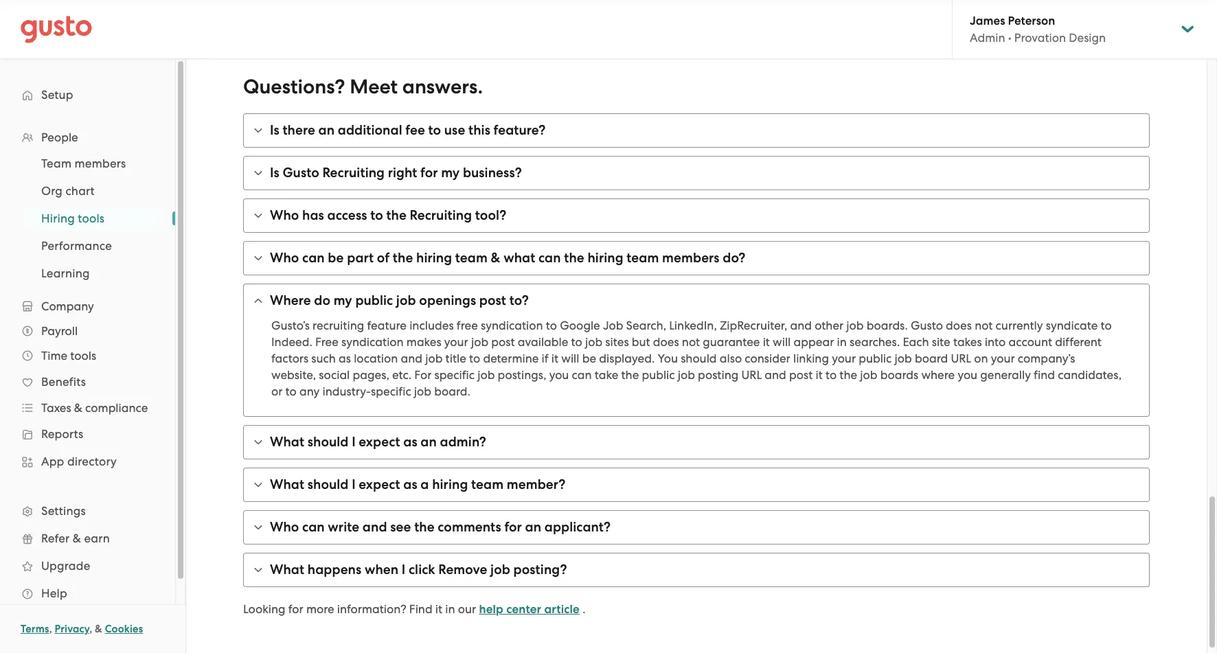 Task type: vqa. For each thing, say whether or not it's contained in the screenshot.
the tax inside the [blog] what's the research and development tax credit? read now
no



Task type: describe. For each thing, give the bounding box(es) containing it.
other
[[815, 319, 844, 333]]

job inside what happens when i click remove job posting? dropdown button
[[491, 562, 510, 578]]

site
[[932, 335, 951, 349]]

it inside looking for more information? find it in our help center article .
[[435, 602, 443, 616]]

0 horizontal spatial specific
[[371, 385, 411, 398]]

searches.
[[850, 335, 900, 349]]

feature
[[367, 319, 407, 333]]

recruiting inside dropdown button
[[323, 165, 385, 181]]

as for a
[[403, 477, 417, 493]]

center
[[506, 602, 542, 617]]

guarantee
[[703, 335, 760, 349]]

design
[[1069, 31, 1106, 45]]

home image
[[21, 15, 92, 43]]

2 , from the left
[[89, 623, 92, 635]]

provation
[[1015, 31, 1066, 45]]

to right "or"
[[285, 385, 297, 398]]

team members
[[41, 157, 126, 170]]

factors
[[271, 352, 309, 365]]

gusto navigation element
[[0, 59, 175, 629]]

posting
[[698, 368, 739, 382]]

who for who can be part of the hiring team & what can the hiring team members do?
[[270, 250, 299, 266]]

upgrade link
[[14, 554, 161, 578]]

do
[[314, 293, 331, 308]]

1 horizontal spatial your
[[832, 352, 856, 365]]

be inside dropdown button
[[328, 250, 344, 266]]

2 vertical spatial i
[[402, 562, 406, 578]]

write
[[328, 519, 359, 535]]

setup link
[[14, 82, 161, 107]]

access
[[327, 207, 367, 223]]

to right title
[[469, 352, 480, 365]]

time tools
[[41, 349, 96, 363]]

the down searches.
[[840, 368, 857, 382]]

feature?
[[494, 122, 546, 138]]

or
[[271, 385, 283, 398]]

hiring tools link
[[25, 206, 161, 231]]

james
[[970, 14, 1005, 28]]

this
[[469, 122, 490, 138]]

comments
[[438, 519, 501, 535]]

hiring
[[41, 212, 75, 225]]

privacy
[[55, 623, 89, 635]]

answers.
[[402, 75, 483, 99]]

1 , from the left
[[49, 623, 52, 635]]

and up etc. at the left of page
[[401, 352, 423, 365]]

job up searches.
[[847, 319, 864, 333]]

find
[[1034, 368, 1055, 382]]

takes
[[953, 335, 982, 349]]

makes
[[407, 335, 441, 349]]

and inside dropdown button
[[363, 519, 387, 535]]

find
[[409, 602, 433, 616]]

what for what should i expect as an admin?
[[270, 434, 304, 450]]

is gusto recruiting right for my business? button
[[244, 157, 1149, 190]]

app directory
[[41, 455, 117, 469]]

1 horizontal spatial public
[[642, 368, 675, 382]]

setup
[[41, 88, 73, 102]]

terms link
[[21, 623, 49, 635]]

performance
[[41, 239, 112, 253]]

social
[[319, 368, 350, 382]]

more
[[306, 602, 334, 616]]

i for a
[[352, 477, 356, 493]]

sites
[[605, 335, 629, 349]]

payroll
[[41, 324, 78, 338]]

where do my public job openings post to? button
[[244, 284, 1149, 317]]

gusto's
[[271, 319, 310, 333]]

currently
[[996, 319, 1043, 333]]

hiring for member?
[[432, 477, 468, 493]]

gusto inside dropdown button
[[283, 165, 319, 181]]

org chart link
[[25, 179, 161, 203]]

benefits link
[[14, 370, 161, 394]]

our
[[458, 602, 476, 616]]

article
[[544, 602, 580, 617]]

industry-
[[322, 385, 371, 398]]

looking
[[243, 602, 286, 616]]

it down linking
[[816, 368, 823, 382]]

of
[[377, 250, 390, 266]]

a
[[421, 477, 429, 493]]

linkedin,
[[669, 319, 717, 333]]

refer & earn
[[41, 532, 110, 545]]

generally
[[981, 368, 1031, 382]]

0 horizontal spatial an
[[318, 122, 335, 138]]

gusto's recruiting feature includes free syndication to google job search, linkedin, ziprecruiter, and other job boards. gusto does not currently syndicate to indeed. free syndication makes your job post available to job sites but does not guarantee it will appear in searches. each site takes into account different factors such as location and job title to determine if it will be displayed. you should also consider linking your public job board url on your company's website, social pages, etc. for specific job postings, you can take the public job posting url and post it to the job boards where you generally find candidates, or to any industry-specific job board.
[[271, 319, 1122, 398]]

reports link
[[14, 422, 161, 447]]

team for &
[[455, 250, 488, 266]]

to?
[[509, 293, 529, 308]]

on
[[974, 352, 988, 365]]

& left earn
[[73, 532, 81, 545]]

where
[[922, 368, 955, 382]]

the right of
[[393, 250, 413, 266]]

account
[[1009, 335, 1052, 349]]

applicant?
[[545, 519, 611, 535]]

board.
[[434, 385, 471, 398]]

1 vertical spatial syndication
[[341, 335, 404, 349]]

is for is gusto recruiting right for my business?
[[270, 165, 279, 181]]

settings
[[41, 504, 86, 518]]

& left cookies button
[[95, 623, 102, 635]]

happens
[[308, 562, 362, 578]]

take
[[595, 368, 618, 382]]

job inside where do my public job openings post to? dropdown button
[[396, 293, 416, 308]]

can down 'has'
[[302, 250, 325, 266]]

it right if at the left bottom of page
[[552, 352, 559, 365]]

for
[[414, 368, 432, 382]]

also
[[720, 352, 742, 365]]

company's
[[1018, 352, 1075, 365]]

free
[[315, 335, 339, 349]]

payroll button
[[14, 319, 161, 343]]

questions?
[[243, 75, 345, 99]]

settings link
[[14, 499, 161, 523]]

posting?
[[514, 562, 567, 578]]

boards
[[881, 368, 919, 382]]

available
[[518, 335, 568, 349]]

cookies button
[[105, 621, 143, 638]]

to down google
[[571, 335, 582, 349]]

to inside dropdown button
[[428, 122, 441, 138]]

job up boards
[[895, 352, 912, 365]]

if
[[542, 352, 549, 365]]

0 horizontal spatial url
[[742, 368, 762, 382]]

0 horizontal spatial not
[[682, 335, 700, 349]]

should inside gusto's recruiting feature includes free syndication to google job search, linkedin, ziprecruiter, and other job boards. gusto does not currently syndicate to indeed. free syndication makes your job post available to job sites but does not guarantee it will appear in searches. each site takes into account different factors such as location and job title to determine if it will be displayed. you should also consider linking your public job board url on your company's website, social pages, etc. for specific job postings, you can take the public job posting url and post it to the job boards where you generally find candidates, or to any industry-specific job board.
[[681, 352, 717, 365]]

website,
[[271, 368, 316, 382]]

benefits
[[41, 375, 86, 389]]

hiring up the job
[[588, 250, 624, 266]]

who for who can write and see the comments for an applicant?
[[270, 519, 299, 535]]

my inside dropdown button
[[334, 293, 352, 308]]

what for what happens when i click remove job posting?
[[270, 562, 304, 578]]

there
[[283, 122, 315, 138]]

who can write and see the comments for an applicant? button
[[244, 511, 1149, 544]]

hiring for &
[[416, 250, 452, 266]]

0 horizontal spatial does
[[653, 335, 679, 349]]



Task type: locate. For each thing, give the bounding box(es) containing it.
0 vertical spatial as
[[339, 352, 351, 365]]

1 what from the top
[[270, 434, 304, 450]]

job up feature
[[396, 293, 416, 308]]

1 horizontal spatial my
[[441, 165, 460, 181]]

as up 'what should i expect as a hiring team member?'
[[403, 434, 417, 450]]

0 vertical spatial what
[[270, 434, 304, 450]]

1 vertical spatial post
[[491, 335, 515, 349]]

can left write
[[302, 519, 325, 535]]

to inside 'dropdown button'
[[370, 207, 383, 223]]

0 horizontal spatial public
[[355, 293, 393, 308]]

you down on
[[958, 368, 978, 382]]

for inside looking for more information? find it in our help center article .
[[288, 602, 303, 616]]

0 vertical spatial tools
[[78, 212, 105, 225]]

tools for hiring tools
[[78, 212, 105, 225]]

expect for an
[[359, 434, 400, 450]]

1 vertical spatial specific
[[371, 385, 411, 398]]

2 vertical spatial an
[[525, 519, 541, 535]]

includes
[[410, 319, 454, 333]]

app directory link
[[14, 449, 161, 474]]

2 horizontal spatial public
[[859, 352, 892, 365]]

compliance
[[85, 401, 148, 415]]

0 vertical spatial specific
[[435, 368, 475, 382]]

the down displayed.
[[621, 368, 639, 382]]

0 vertical spatial who
[[270, 207, 299, 223]]

0 vertical spatial i
[[352, 434, 356, 450]]

public down you
[[642, 368, 675, 382]]

job down the determine
[[478, 368, 495, 382]]

into
[[985, 335, 1006, 349]]

job
[[603, 319, 623, 333]]

1 horizontal spatial for
[[421, 165, 438, 181]]

what should i expect as a hiring team member?
[[270, 477, 566, 493]]

syndication
[[481, 319, 543, 333], [341, 335, 404, 349]]

syndication down "to?"
[[481, 319, 543, 333]]

team down tool? at the left
[[455, 250, 488, 266]]

ziprecruiter,
[[720, 319, 787, 333]]

is there an additional fee to use this feature?
[[270, 122, 546, 138]]

upgrade
[[41, 559, 90, 573]]

1 horizontal spatial does
[[946, 319, 972, 333]]

to up available
[[546, 319, 557, 333]]

any
[[300, 385, 320, 398]]

0 horizontal spatial will
[[561, 352, 579, 365]]

post up the determine
[[491, 335, 515, 349]]

questions? meet answers.
[[243, 75, 483, 99]]

1 vertical spatial who
[[270, 250, 299, 266]]

team up the search,
[[627, 250, 659, 266]]

1 vertical spatial be
[[582, 352, 596, 365]]

you down available
[[549, 368, 569, 382]]

title
[[446, 352, 466, 365]]

0 vertical spatial for
[[421, 165, 438, 181]]

recruiting
[[323, 165, 385, 181], [410, 207, 472, 223]]

business?
[[463, 165, 522, 181]]

in
[[837, 335, 847, 349], [445, 602, 455, 616]]

2 list from the top
[[0, 150, 175, 287]]

& left what
[[491, 250, 500, 266]]

1 horizontal spatial ,
[[89, 623, 92, 635]]

2 vertical spatial for
[[288, 602, 303, 616]]

you
[[658, 352, 678, 365]]

1 expect from the top
[[359, 434, 400, 450]]

1 vertical spatial for
[[505, 519, 522, 535]]

information?
[[337, 602, 406, 616]]

1 vertical spatial should
[[308, 434, 349, 450]]

1 vertical spatial gusto
[[911, 319, 943, 333]]

0 horizontal spatial my
[[334, 293, 352, 308]]

expect for a
[[359, 477, 400, 493]]

my
[[441, 165, 460, 181], [334, 293, 352, 308]]

1 horizontal spatial gusto
[[911, 319, 943, 333]]

3 what from the top
[[270, 562, 304, 578]]

be inside gusto's recruiting feature includes free syndication to google job search, linkedin, ziprecruiter, and other job boards. gusto does not currently syndicate to indeed. free syndication makes your job post available to job sites but does not guarantee it will appear in searches. each site takes into account different factors such as location and job title to determine if it will be displayed. you should also consider linking your public job board url on your company's website, social pages, etc. for specific job postings, you can take the public job posting url and post it to the job boards where you generally find candidates, or to any industry-specific job board.
[[582, 352, 596, 365]]

fee
[[406, 122, 425, 138]]

job right remove
[[491, 562, 510, 578]]

1 is from the top
[[270, 122, 279, 138]]

0 vertical spatial gusto
[[283, 165, 319, 181]]

as left a
[[403, 477, 417, 493]]

to up different
[[1101, 319, 1112, 333]]

be
[[328, 250, 344, 266], [582, 352, 596, 365]]

specific down title
[[435, 368, 475, 382]]

hiring
[[416, 250, 452, 266], [588, 250, 624, 266], [432, 477, 468, 493]]

job down the for
[[414, 385, 431, 398]]

0 horizontal spatial you
[[549, 368, 569, 382]]

1 vertical spatial url
[[742, 368, 762, 382]]

should up write
[[308, 477, 349, 493]]

2 horizontal spatial an
[[525, 519, 541, 535]]

my inside dropdown button
[[441, 165, 460, 181]]

1 horizontal spatial be
[[582, 352, 596, 365]]

job down free
[[471, 335, 489, 349]]

0 vertical spatial does
[[946, 319, 972, 333]]

privacy link
[[55, 623, 89, 635]]

2 who from the top
[[270, 250, 299, 266]]

who inside who can be part of the hiring team & what can the hiring team members do? dropdown button
[[270, 250, 299, 266]]

job
[[396, 293, 416, 308], [847, 319, 864, 333], [471, 335, 489, 349], [585, 335, 603, 349], [425, 352, 443, 365], [895, 352, 912, 365], [478, 368, 495, 382], [678, 368, 695, 382], [860, 368, 878, 382], [414, 385, 431, 398], [491, 562, 510, 578]]

0 horizontal spatial in
[[445, 602, 455, 616]]

public inside dropdown button
[[355, 293, 393, 308]]

in inside gusto's recruiting feature includes free syndication to google job search, linkedin, ziprecruiter, and other job boards. gusto does not currently syndicate to indeed. free syndication makes your job post available to job sites but does not guarantee it will appear in searches. each site takes into account different factors such as location and job title to determine if it will be displayed. you should also consider linking your public job board url on your company's website, social pages, etc. for specific job postings, you can take the public job posting url and post it to the job boards where you generally find candidates, or to any industry-specific job board.
[[837, 335, 847, 349]]

as up social
[[339, 352, 351, 365]]

as for an
[[403, 434, 417, 450]]

to down linking
[[826, 368, 837, 382]]

and down consider
[[765, 368, 786, 382]]

2 vertical spatial who
[[270, 519, 299, 535]]

url down consider
[[742, 368, 762, 382]]

will right if at the left bottom of page
[[561, 352, 579, 365]]

1 vertical spatial my
[[334, 293, 352, 308]]

company button
[[14, 294, 161, 319]]

,
[[49, 623, 52, 635], [89, 623, 92, 635]]

job down google
[[585, 335, 603, 349]]

can right what
[[539, 250, 561, 266]]

what for what should i expect as a hiring team member?
[[270, 477, 304, 493]]

1 vertical spatial an
[[421, 434, 437, 450]]

an right there
[[318, 122, 335, 138]]

what happens when i click remove job posting?
[[270, 562, 567, 578]]

determine
[[483, 352, 539, 365]]

post down linking
[[789, 368, 813, 382]]

0 horizontal spatial for
[[288, 602, 303, 616]]

and up appear
[[790, 319, 812, 333]]

in left our
[[445, 602, 455, 616]]

recruiting inside 'dropdown button'
[[410, 207, 472, 223]]

when
[[365, 562, 399, 578]]

performance link
[[25, 234, 161, 258]]

1 horizontal spatial not
[[975, 319, 993, 333]]

hiring up openings on the top of page
[[416, 250, 452, 266]]

cookies
[[105, 623, 143, 635]]

refer & earn link
[[14, 526, 161, 551]]

team inside what should i expect as a hiring team member? dropdown button
[[471, 477, 504, 493]]

0 vertical spatial public
[[355, 293, 393, 308]]

members inside list
[[75, 157, 126, 170]]

public
[[355, 293, 393, 308], [859, 352, 892, 365], [642, 368, 675, 382]]

0 horizontal spatial be
[[328, 250, 344, 266]]

as inside gusto's recruiting feature includes free syndication to google job search, linkedin, ziprecruiter, and other job boards. gusto does not currently syndicate to indeed. free syndication makes your job post available to job sites but does not guarantee it will appear in searches. each site takes into account different factors such as location and job title to determine if it will be displayed. you should also consider linking your public job board url on your company's website, social pages, etc. for specific job postings, you can take the public job posting url and post it to the job boards where you generally find candidates, or to any industry-specific job board.
[[339, 352, 351, 365]]

2 what from the top
[[270, 477, 304, 493]]

0 horizontal spatial members
[[75, 157, 126, 170]]

the
[[386, 207, 407, 223], [393, 250, 413, 266], [564, 250, 584, 266], [621, 368, 639, 382], [840, 368, 857, 382], [414, 519, 435, 535]]

be left part
[[328, 250, 344, 266]]

0 horizontal spatial recruiting
[[323, 165, 385, 181]]

the down is gusto recruiting right for my business?
[[386, 207, 407, 223]]

my right "do"
[[334, 293, 352, 308]]

.
[[583, 602, 586, 616]]

syndication up location
[[341, 335, 404, 349]]

tools down payroll dropdown button
[[70, 349, 96, 363]]

0 vertical spatial will
[[773, 335, 791, 349]]

the right see
[[414, 519, 435, 535]]

list containing people
[[0, 125, 175, 607]]

postings,
[[498, 368, 546, 382]]

list containing team members
[[0, 150, 175, 287]]

1 who from the top
[[270, 207, 299, 223]]

team for member?
[[471, 477, 504, 493]]

1 vertical spatial what
[[270, 477, 304, 493]]

who can write and see the comments for an applicant?
[[270, 519, 611, 535]]

members down who has access to the recruiting tool? 'dropdown button'
[[662, 250, 720, 266]]

0 vertical spatial my
[[441, 165, 460, 181]]

1 horizontal spatial specific
[[435, 368, 475, 382]]

i for an
[[352, 434, 356, 450]]

who left 'has'
[[270, 207, 299, 223]]

to right access
[[370, 207, 383, 223]]

1 you from the left
[[549, 368, 569, 382]]

0 horizontal spatial gusto
[[283, 165, 319, 181]]

is there an additional fee to use this feature? button
[[244, 114, 1149, 147]]

reports
[[41, 427, 83, 441]]

0 horizontal spatial your
[[444, 335, 468, 349]]

1 horizontal spatial syndication
[[481, 319, 543, 333]]

2 vertical spatial as
[[403, 477, 417, 493]]

job left boards
[[860, 368, 878, 382]]

1 horizontal spatial members
[[662, 250, 720, 266]]

2 is from the top
[[270, 165, 279, 181]]

displayed.
[[599, 352, 655, 365]]

gusto down there
[[283, 165, 319, 181]]

1 vertical spatial recruiting
[[410, 207, 472, 223]]

pages,
[[353, 368, 389, 382]]

who up where
[[270, 250, 299, 266]]

1 vertical spatial public
[[859, 352, 892, 365]]

each
[[903, 335, 929, 349]]

what
[[270, 434, 304, 450], [270, 477, 304, 493], [270, 562, 304, 578]]

1 horizontal spatial in
[[837, 335, 847, 349]]

2 vertical spatial public
[[642, 368, 675, 382]]

my left business?
[[441, 165, 460, 181]]

should
[[681, 352, 717, 365], [308, 434, 349, 450], [308, 477, 349, 493]]

team up the comments
[[471, 477, 504, 493]]

should for what should i expect as a hiring team member?
[[308, 477, 349, 493]]

expect up 'what should i expect as a hiring team member?'
[[359, 434, 400, 450]]

0 vertical spatial is
[[270, 122, 279, 138]]

use
[[444, 122, 465, 138]]

public up feature
[[355, 293, 393, 308]]

admin
[[970, 31, 1005, 45]]

does
[[946, 319, 972, 333], [653, 335, 679, 349]]

do?
[[723, 250, 746, 266]]

what should i expect as an admin? button
[[244, 426, 1149, 459]]

it up consider
[[763, 335, 770, 349]]

who can be part of the hiring team & what can the hiring team members do?
[[270, 250, 746, 266]]

should down any
[[308, 434, 349, 450]]

directory
[[67, 455, 117, 469]]

3 who from the top
[[270, 519, 299, 535]]

openings
[[419, 293, 476, 308]]

& right "taxes"
[[74, 401, 82, 415]]

0 vertical spatial in
[[837, 335, 847, 349]]

team
[[41, 157, 72, 170]]

learning
[[41, 267, 90, 280]]

not down linkedin,
[[682, 335, 700, 349]]

what should i expect as an admin?
[[270, 434, 486, 450]]

2 you from the left
[[958, 368, 978, 382]]

help link
[[14, 581, 161, 606]]

1 horizontal spatial an
[[421, 434, 437, 450]]

i down industry-
[[352, 434, 356, 450]]

additional
[[338, 122, 402, 138]]

0 vertical spatial an
[[318, 122, 335, 138]]

job down you
[[678, 368, 695, 382]]

0 vertical spatial members
[[75, 157, 126, 170]]

1 vertical spatial as
[[403, 434, 417, 450]]

different
[[1055, 335, 1102, 349]]

recruiting left tool? at the left
[[410, 207, 472, 223]]

to right fee
[[428, 122, 441, 138]]

2 vertical spatial what
[[270, 562, 304, 578]]

should for what should i expect as an admin?
[[308, 434, 349, 450]]

org chart
[[41, 184, 95, 198]]

james peterson admin • provation design
[[970, 14, 1106, 45]]

1 vertical spatial is
[[270, 165, 279, 181]]

the right what
[[564, 250, 584, 266]]

is gusto recruiting right for my business?
[[270, 165, 522, 181]]

expect down what should i expect as an admin? in the left bottom of the page
[[359, 477, 400, 493]]

public down searches.
[[859, 352, 892, 365]]

post inside dropdown button
[[479, 293, 506, 308]]

click
[[409, 562, 435, 578]]

1 vertical spatial not
[[682, 335, 700, 349]]

list
[[0, 125, 175, 607], [0, 150, 175, 287]]

0 horizontal spatial ,
[[49, 623, 52, 635]]

job down makes
[[425, 352, 443, 365]]

0 vertical spatial not
[[975, 319, 993, 333]]

should up posting
[[681, 352, 717, 365]]

gusto up each
[[911, 319, 943, 333]]

tools inside time tools dropdown button
[[70, 349, 96, 363]]

i up write
[[352, 477, 356, 493]]

url down "takes"
[[951, 352, 971, 365]]

0 vertical spatial url
[[951, 352, 971, 365]]

candidates,
[[1058, 368, 1122, 382]]

0 horizontal spatial syndication
[[341, 335, 404, 349]]

1 vertical spatial tools
[[70, 349, 96, 363]]

can inside gusto's recruiting feature includes free syndication to google job search, linkedin, ziprecruiter, and other job boards. gusto does not currently syndicate to indeed. free syndication makes your job post available to job sites but does not guarantee it will appear in searches. each site takes into account different factors such as location and job title to determine if it will be displayed. you should also consider linking your public job board url on your company's website, social pages, etc. for specific job postings, you can take the public job posting url and post it to the job boards where you generally find candidates, or to any industry-specific job board.
[[572, 368, 592, 382]]

1 horizontal spatial url
[[951, 352, 971, 365]]

1 vertical spatial will
[[561, 352, 579, 365]]

1 vertical spatial does
[[653, 335, 679, 349]]

members
[[75, 157, 126, 170], [662, 250, 720, 266]]

for right the comments
[[505, 519, 522, 535]]

0 vertical spatial expect
[[359, 434, 400, 450]]

0 vertical spatial syndication
[[481, 319, 543, 333]]

not
[[975, 319, 993, 333], [682, 335, 700, 349]]

and left see
[[363, 519, 387, 535]]

etc.
[[392, 368, 412, 382]]

terms
[[21, 623, 49, 635]]

1 vertical spatial in
[[445, 602, 455, 616]]

does up you
[[653, 335, 679, 349]]

gusto inside gusto's recruiting feature includes free syndication to google job search, linkedin, ziprecruiter, and other job boards. gusto does not currently syndicate to indeed. free syndication makes your job post available to job sites but does not guarantee it will appear in searches. each site takes into account different factors such as location and job title to determine if it will be displayed. you should also consider linking your public job board url on your company's website, social pages, etc. for specific job postings, you can take the public job posting url and post it to the job boards where you generally find candidates, or to any industry-specific job board.
[[911, 319, 943, 333]]

who inside who can write and see the comments for an applicant? dropdown button
[[270, 519, 299, 535]]

0 vertical spatial recruiting
[[323, 165, 385, 181]]

it right find
[[435, 602, 443, 616]]

2 expect from the top
[[359, 477, 400, 493]]

refer
[[41, 532, 70, 545]]

2 vertical spatial post
[[789, 368, 813, 382]]

peterson
[[1008, 14, 1055, 28]]

tools inside hiring tools link
[[78, 212, 105, 225]]

0 vertical spatial be
[[328, 250, 344, 266]]

board
[[915, 352, 948, 365]]

specific down etc. at the left of page
[[371, 385, 411, 398]]

0 vertical spatial should
[[681, 352, 717, 365]]

1 horizontal spatial recruiting
[[410, 207, 472, 223]]

who
[[270, 207, 299, 223], [270, 250, 299, 266], [270, 519, 299, 535]]

, left cookies button
[[89, 623, 92, 635]]

tools up the performance link
[[78, 212, 105, 225]]

your
[[444, 335, 468, 349], [832, 352, 856, 365], [991, 352, 1015, 365]]

part
[[347, 250, 374, 266]]

who for who has access to the recruiting tool?
[[270, 207, 299, 223]]

an left admin?
[[421, 434, 437, 450]]

hiring right a
[[432, 477, 468, 493]]

2 horizontal spatial for
[[505, 519, 522, 535]]

2 vertical spatial should
[[308, 477, 349, 493]]

not up the into
[[975, 319, 993, 333]]

1 vertical spatial members
[[662, 250, 720, 266]]

in inside looking for more information? find it in our help center article .
[[445, 602, 455, 616]]

members inside dropdown button
[[662, 250, 720, 266]]

your right linking
[[832, 352, 856, 365]]

, left privacy in the bottom left of the page
[[49, 623, 52, 635]]

members up the org chart link
[[75, 157, 126, 170]]

for left the more
[[288, 602, 303, 616]]

can left take at the bottom of the page
[[572, 368, 592, 382]]

i left 'click'
[[402, 562, 406, 578]]

1 horizontal spatial you
[[958, 368, 978, 382]]

1 list from the top
[[0, 125, 175, 607]]

tools for time tools
[[70, 349, 96, 363]]

who inside who has access to the recruiting tool? 'dropdown button'
[[270, 207, 299, 223]]

1 vertical spatial expect
[[359, 477, 400, 493]]

the inside 'dropdown button'
[[386, 207, 407, 223]]

i
[[352, 434, 356, 450], [352, 477, 356, 493], [402, 562, 406, 578]]

your up title
[[444, 335, 468, 349]]

post left "to?"
[[479, 293, 506, 308]]

1 horizontal spatial will
[[773, 335, 791, 349]]

recruiting up access
[[323, 165, 385, 181]]

0 vertical spatial post
[[479, 293, 506, 308]]

is for is there an additional fee to use this feature?
[[270, 122, 279, 138]]

does up "takes"
[[946, 319, 972, 333]]

who left write
[[270, 519, 299, 535]]

consider
[[745, 352, 791, 365]]

looking for more information? find it in our help center article .
[[243, 602, 586, 617]]

1 vertical spatial i
[[352, 477, 356, 493]]

an down member?
[[525, 519, 541, 535]]

2 horizontal spatial your
[[991, 352, 1015, 365]]



